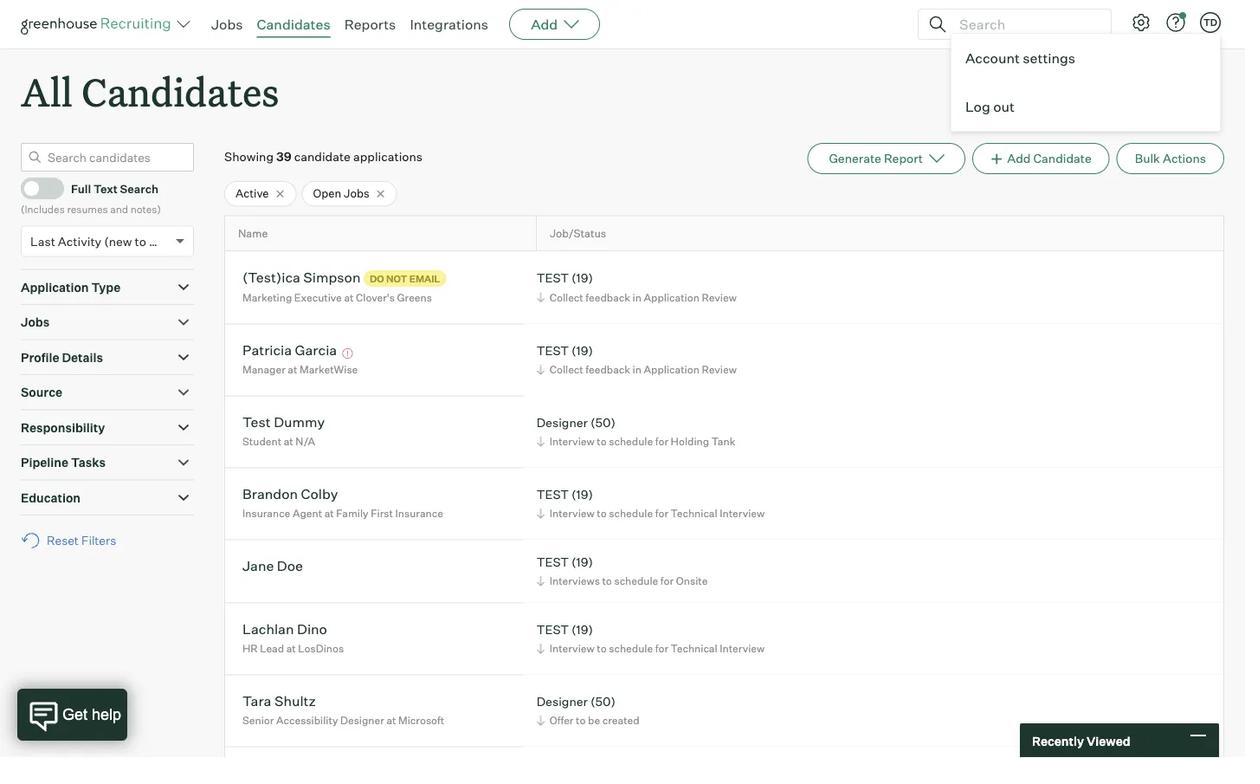 Task type: describe. For each thing, give the bounding box(es) containing it.
Search text field
[[956, 12, 1096, 37]]

(50) for designer (50) offer to be created
[[591, 694, 616, 709]]

open
[[313, 186, 342, 200]]

reset filters
[[47, 533, 116, 548]]

tara shultz link
[[243, 692, 316, 712]]

to inside designer (50) offer to be created
[[576, 714, 586, 727]]

text
[[94, 181, 118, 195]]

profile
[[21, 350, 59, 365]]

designer (50) interview to schedule for holding tank
[[537, 415, 736, 448]]

report
[[885, 151, 924, 166]]

test dummy link
[[243, 413, 325, 433]]

at inside "brandon colby insurance agent at family first insurance"
[[325, 507, 334, 520]]

39
[[276, 149, 292, 164]]

log out
[[966, 98, 1015, 115]]

review for (test)ica simpson
[[702, 291, 737, 304]]

candidates link
[[257, 16, 331, 33]]

schedule for dummy
[[609, 435, 653, 448]]

viewed
[[1087, 733, 1131, 748]]

test
[[243, 413, 271, 431]]

offer
[[550, 714, 574, 727]]

greenhouse recruiting image
[[21, 14, 177, 35]]

generate report button
[[808, 143, 966, 174]]

interviews to schedule for onsite link
[[534, 573, 713, 589]]

at inside lachlan dino hr lead at losdinos
[[287, 642, 296, 655]]

test inside test (19) interviews to schedule for onsite
[[537, 554, 569, 569]]

first
[[371, 507, 393, 520]]

test (19) interviews to schedule for onsite
[[537, 554, 708, 588]]

(19) for hr lead at losdinos
[[572, 622, 593, 637]]

designer (50) offer to be created
[[537, 694, 640, 727]]

microsoft
[[399, 714, 445, 727]]

integrations link
[[410, 16, 489, 33]]

bulk actions link
[[1117, 143, 1225, 174]]

1 insurance from the left
[[243, 507, 291, 520]]

notes)
[[131, 202, 161, 215]]

application for (test)ica simpson
[[644, 291, 700, 304]]

in for patricia garcia
[[633, 363, 642, 376]]

jane doe
[[243, 557, 303, 575]]

1 horizontal spatial jobs
[[211, 16, 243, 33]]

marketing executive at clover's greens
[[243, 291, 432, 304]]

interview for brandon colby
[[550, 507, 595, 520]]

(includes
[[21, 202, 65, 215]]

patricia garcia has been in application review for more than 5 days image
[[340, 348, 356, 359]]

pipeline
[[21, 455, 69, 470]]

log out link
[[952, 82, 1221, 131]]

open jobs
[[313, 186, 370, 200]]

applications
[[353, 149, 423, 164]]

patricia garcia
[[243, 342, 337, 359]]

brandon
[[243, 485, 298, 503]]

tasks
[[71, 455, 106, 470]]

(50) for designer (50) interview to schedule for holding tank
[[591, 415, 616, 430]]

shultz
[[275, 692, 316, 710]]

tara shultz senior accessibility designer at microsoft
[[243, 692, 445, 727]]

2 horizontal spatial jobs
[[344, 186, 370, 200]]

for inside test (19) interviews to schedule for onsite
[[661, 575, 674, 588]]

jane doe link
[[243, 557, 303, 577]]

agent
[[293, 507, 322, 520]]

application for patricia garcia
[[644, 363, 700, 376]]

test (19) interview to schedule for technical interview for colby
[[537, 487, 765, 520]]

n/a
[[296, 435, 315, 448]]

jane
[[243, 557, 274, 575]]

account settings
[[966, 49, 1076, 67]]

(test)ica simpson link
[[243, 268, 361, 288]]

2 insurance from the left
[[396, 507, 443, 520]]

marketing
[[243, 291, 292, 304]]

search
[[120, 181, 159, 195]]

tank
[[712, 435, 736, 448]]

add candidate
[[1008, 151, 1092, 166]]

accessibility
[[276, 714, 338, 727]]

showing 39 candidate applications
[[224, 149, 423, 164]]

profile details
[[21, 350, 103, 365]]

source
[[21, 385, 62, 400]]

clover's
[[356, 291, 395, 304]]

do
[[370, 273, 384, 284]]

active
[[236, 186, 269, 200]]

(19) for manager at marketwise
[[572, 343, 593, 358]]

feedback for patricia garcia
[[586, 363, 631, 376]]

and
[[110, 202, 128, 215]]

designer inside tara shultz senior accessibility designer at microsoft
[[341, 714, 385, 727]]

details
[[62, 350, 103, 365]]

at left the clover's
[[344, 291, 354, 304]]

greens
[[397, 291, 432, 304]]

td menu
[[951, 33, 1222, 132]]

collect feedback in application review link for (test)ica simpson
[[534, 289, 741, 305]]

test (19) collect feedback in application review for patricia garcia
[[537, 343, 737, 376]]

(19) inside test (19) interviews to schedule for onsite
[[572, 554, 593, 569]]

test for manager at marketwise
[[537, 343, 569, 358]]

last activity (new to old)
[[30, 234, 171, 249]]

jobs link
[[211, 16, 243, 33]]

out
[[994, 98, 1015, 115]]

candidate
[[294, 149, 351, 164]]

0 vertical spatial candidates
[[257, 16, 331, 33]]

marketwise
[[300, 363, 358, 376]]

bulk
[[1136, 151, 1161, 166]]

be
[[588, 714, 601, 727]]

review for patricia garcia
[[702, 363, 737, 376]]

interview to schedule for technical interview link for colby
[[534, 505, 770, 522]]

(test)ica
[[243, 268, 301, 286]]

add for add
[[531, 16, 558, 33]]

bulk actions
[[1136, 151, 1207, 166]]



Task type: locate. For each thing, give the bounding box(es) containing it.
for left holding
[[656, 435, 669, 448]]

for down interviews to schedule for onsite link
[[656, 642, 669, 655]]

technical down onsite
[[671, 642, 718, 655]]

(50) up interview to schedule for holding tank link
[[591, 415, 616, 430]]

colby
[[301, 485, 338, 503]]

interview to schedule for holding tank link
[[534, 433, 740, 450]]

2 vertical spatial jobs
[[21, 315, 50, 330]]

at inside "test dummy student at n/a"
[[284, 435, 293, 448]]

actions
[[1164, 151, 1207, 166]]

jobs left candidates 'link'
[[211, 16, 243, 33]]

log
[[966, 98, 991, 115]]

1 collect from the top
[[550, 291, 584, 304]]

dummy
[[274, 413, 325, 431]]

feedback for (test)ica simpson
[[586, 291, 631, 304]]

(50) up be at left bottom
[[591, 694, 616, 709]]

5 test from the top
[[537, 622, 569, 637]]

interview to schedule for technical interview link up test (19) interviews to schedule for onsite
[[534, 505, 770, 522]]

tara
[[243, 692, 272, 710]]

0 vertical spatial (50)
[[591, 415, 616, 430]]

education
[[21, 490, 81, 505]]

application
[[21, 280, 89, 295], [644, 291, 700, 304], [644, 363, 700, 376]]

resumes
[[67, 202, 108, 215]]

type
[[91, 280, 121, 295]]

job/status
[[550, 227, 607, 240]]

interview to schedule for technical interview link down interviews to schedule for onsite link
[[534, 640, 770, 657]]

0 vertical spatial designer
[[537, 415, 588, 430]]

recently
[[1033, 733, 1085, 748]]

schedule inside test (19) interviews to schedule for onsite
[[615, 575, 659, 588]]

jobs
[[211, 16, 243, 33], [344, 186, 370, 200], [21, 315, 50, 330]]

test for hr lead at losdinos
[[537, 622, 569, 637]]

0 horizontal spatial add
[[531, 16, 558, 33]]

4 (19) from the top
[[572, 554, 593, 569]]

to inside test (19) interviews to schedule for onsite
[[603, 575, 612, 588]]

test (19) interview to schedule for technical interview down interviews to schedule for onsite link
[[537, 622, 765, 655]]

1 test (19) collect feedback in application review from the top
[[537, 270, 737, 304]]

test (19) collect feedback in application review down job/status
[[537, 270, 737, 304]]

at right lead
[[287, 642, 296, 655]]

candidate reports are now available! apply filters and select "view in app" element
[[808, 143, 966, 174]]

at down colby
[[325, 507, 334, 520]]

add for add candidate
[[1008, 151, 1031, 166]]

not
[[386, 273, 408, 284]]

settings
[[1024, 49, 1076, 67]]

0 vertical spatial test (19) interview to schedule for technical interview
[[537, 487, 765, 520]]

(new
[[104, 234, 132, 249]]

0 vertical spatial test (19) collect feedback in application review
[[537, 270, 737, 304]]

to
[[135, 234, 146, 249], [597, 435, 607, 448], [597, 507, 607, 520], [603, 575, 612, 588], [597, 642, 607, 655], [576, 714, 586, 727]]

test for insurance agent at family first insurance
[[537, 487, 569, 502]]

checkmark image
[[29, 182, 42, 194]]

1 horizontal spatial add
[[1008, 151, 1031, 166]]

losdinos
[[298, 642, 344, 655]]

patricia
[[243, 342, 292, 359]]

offer to be created link
[[534, 712, 644, 729]]

activity
[[58, 234, 102, 249]]

dino
[[297, 620, 327, 638]]

2 test (19) interview to schedule for technical interview from the top
[[537, 622, 765, 655]]

at down the patricia garcia link
[[288, 363, 298, 376]]

1 vertical spatial add
[[1008, 151, 1031, 166]]

test (19) collect feedback in application review for (test)ica simpson
[[537, 270, 737, 304]]

add
[[531, 16, 558, 33], [1008, 151, 1031, 166]]

2 in from the top
[[633, 363, 642, 376]]

interview inside designer (50) interview to schedule for holding tank
[[550, 435, 595, 448]]

patricia garcia link
[[243, 342, 337, 361]]

name
[[238, 227, 268, 240]]

feedback up designer (50) interview to schedule for holding tank
[[586, 363, 631, 376]]

in
[[633, 291, 642, 304], [633, 363, 642, 376]]

at left microsoft
[[387, 714, 396, 727]]

2 feedback from the top
[[586, 363, 631, 376]]

1 technical from the top
[[671, 507, 718, 520]]

holding
[[671, 435, 710, 448]]

manager at marketwise
[[243, 363, 358, 376]]

1 vertical spatial feedback
[[586, 363, 631, 376]]

2 interview to schedule for technical interview link from the top
[[534, 640, 770, 657]]

1 vertical spatial in
[[633, 363, 642, 376]]

account
[[966, 49, 1021, 67]]

test (19) interview to schedule for technical interview down interview to schedule for holding tank link
[[537, 487, 765, 520]]

candidates
[[257, 16, 331, 33], [82, 66, 279, 117]]

1 in from the top
[[633, 291, 642, 304]]

1 interview to schedule for technical interview link from the top
[[534, 505, 770, 522]]

1 vertical spatial collect feedback in application review link
[[534, 361, 741, 378]]

brandon colby insurance agent at family first insurance
[[243, 485, 443, 520]]

schedule
[[609, 435, 653, 448], [609, 507, 653, 520], [615, 575, 659, 588], [609, 642, 653, 655]]

technical for brandon colby
[[671, 507, 718, 520]]

1 vertical spatial test (19) collect feedback in application review
[[537, 343, 737, 376]]

1 review from the top
[[702, 291, 737, 304]]

insurance down brandon
[[243, 507, 291, 520]]

do not email
[[370, 273, 441, 284]]

for for dummy
[[656, 435, 669, 448]]

add button
[[510, 9, 601, 40]]

schedule for dino
[[609, 642, 653, 655]]

designer inside designer (50) interview to schedule for holding tank
[[537, 415, 588, 430]]

review
[[702, 291, 737, 304], [702, 363, 737, 376]]

account settings link
[[952, 34, 1221, 82]]

reset
[[47, 533, 79, 548]]

schedule up test (19) interviews to schedule for onsite
[[609, 507, 653, 520]]

1 vertical spatial interview to schedule for technical interview link
[[534, 640, 770, 657]]

collect feedback in application review link for patricia garcia
[[534, 361, 741, 378]]

2 collect feedback in application review link from the top
[[534, 361, 741, 378]]

in for (test)ica simpson
[[633, 291, 642, 304]]

3 (19) from the top
[[572, 487, 593, 502]]

0 vertical spatial jobs
[[211, 16, 243, 33]]

designer up offer in the left of the page
[[537, 694, 588, 709]]

full text search (includes resumes and notes)
[[21, 181, 161, 215]]

1 vertical spatial designer
[[537, 694, 588, 709]]

feedback
[[586, 291, 631, 304], [586, 363, 631, 376]]

2 test from the top
[[537, 343, 569, 358]]

lead
[[260, 642, 284, 655]]

0 vertical spatial collect feedback in application review link
[[534, 289, 741, 305]]

lachlan dino hr lead at losdinos
[[243, 620, 344, 655]]

(19) for insurance agent at family first insurance
[[572, 487, 593, 502]]

(50) inside designer (50) interview to schedule for holding tank
[[591, 415, 616, 430]]

interview to schedule for technical interview link for dino
[[534, 640, 770, 657]]

interviews
[[550, 575, 600, 588]]

reports
[[345, 16, 396, 33]]

designer up interview to schedule for holding tank link
[[537, 415, 588, 430]]

1 horizontal spatial insurance
[[396, 507, 443, 520]]

0 horizontal spatial insurance
[[243, 507, 291, 520]]

1 (50) from the top
[[591, 415, 616, 430]]

2 review from the top
[[702, 363, 737, 376]]

td
[[1204, 16, 1218, 28]]

1 vertical spatial collect
[[550, 363, 584, 376]]

configure image
[[1132, 12, 1152, 33]]

(19)
[[572, 270, 593, 285], [572, 343, 593, 358], [572, 487, 593, 502], [572, 554, 593, 569], [572, 622, 593, 637]]

5 (19) from the top
[[572, 622, 593, 637]]

all candidates
[[21, 66, 279, 117]]

test (19) interview to schedule for technical interview
[[537, 487, 765, 520], [537, 622, 765, 655]]

1 vertical spatial jobs
[[344, 186, 370, 200]]

1 vertical spatial test (19) interview to schedule for technical interview
[[537, 622, 765, 655]]

integrations
[[410, 16, 489, 33]]

0 vertical spatial in
[[633, 291, 642, 304]]

0 vertical spatial technical
[[671, 507, 718, 520]]

interview for test dummy
[[550, 435, 595, 448]]

collect for (test)ica simpson
[[550, 291, 584, 304]]

jobs up profile on the top of the page
[[21, 315, 50, 330]]

2 test (19) collect feedback in application review from the top
[[537, 343, 737, 376]]

0 vertical spatial add
[[531, 16, 558, 33]]

generate report
[[830, 151, 924, 166]]

schedule left holding
[[609, 435, 653, 448]]

for for colby
[[656, 507, 669, 520]]

td button
[[1201, 12, 1222, 33]]

responsibility
[[21, 420, 105, 435]]

to inside designer (50) interview to schedule for holding tank
[[597, 435, 607, 448]]

1 (19) from the top
[[572, 270, 593, 285]]

3 test from the top
[[537, 487, 569, 502]]

for for dino
[[656, 642, 669, 655]]

brandon colby link
[[243, 485, 338, 505]]

(test)ica simpson
[[243, 268, 361, 286]]

jobs right open
[[344, 186, 370, 200]]

1 vertical spatial (50)
[[591, 694, 616, 709]]

recently viewed
[[1033, 733, 1131, 748]]

2 technical from the top
[[671, 642, 718, 655]]

test (19) interview to schedule for technical interview for dino
[[537, 622, 765, 655]]

2 (19) from the top
[[572, 343, 593, 358]]

1 collect feedback in application review link from the top
[[534, 289, 741, 305]]

at inside tara shultz senior accessibility designer at microsoft
[[387, 714, 396, 727]]

1 vertical spatial candidates
[[82, 66, 279, 117]]

all
[[21, 66, 73, 117]]

senior
[[243, 714, 274, 727]]

interview
[[550, 435, 595, 448], [550, 507, 595, 520], [720, 507, 765, 520], [550, 642, 595, 655], [720, 642, 765, 655]]

1 test from the top
[[537, 270, 569, 285]]

1 vertical spatial review
[[702, 363, 737, 376]]

schedule down interviews to schedule for onsite link
[[609, 642, 653, 655]]

0 vertical spatial feedback
[[586, 291, 631, 304]]

doe
[[277, 557, 303, 575]]

1 vertical spatial technical
[[671, 642, 718, 655]]

add inside popup button
[[531, 16, 558, 33]]

(19) for marketing executive at clover's greens
[[572, 270, 593, 285]]

for up test (19) interviews to schedule for onsite
[[656, 507, 669, 520]]

technical up onsite
[[671, 507, 718, 520]]

pipeline tasks
[[21, 455, 106, 470]]

2 (50) from the top
[[591, 694, 616, 709]]

0 vertical spatial review
[[702, 291, 737, 304]]

schedule for colby
[[609, 507, 653, 520]]

reports link
[[345, 16, 396, 33]]

interview for lachlan dino
[[550, 642, 595, 655]]

technical for lachlan dino
[[671, 642, 718, 655]]

collect for patricia garcia
[[550, 363, 584, 376]]

collect
[[550, 291, 584, 304], [550, 363, 584, 376]]

0 vertical spatial collect
[[550, 291, 584, 304]]

application type
[[21, 280, 121, 295]]

old)
[[149, 234, 171, 249]]

insurance right first at the bottom of the page
[[396, 507, 443, 520]]

feedback down job/status
[[586, 291, 631, 304]]

lachlan dino link
[[243, 620, 327, 640]]

1 feedback from the top
[[586, 291, 631, 304]]

designer for designer (50) interview to schedule for holding tank
[[537, 415, 588, 430]]

lachlan
[[243, 620, 294, 638]]

designer right the 'accessibility' at the left of page
[[341, 714, 385, 727]]

hr
[[243, 642, 258, 655]]

2 collect from the top
[[550, 363, 584, 376]]

last activity (new to old) option
[[30, 234, 171, 249]]

0 horizontal spatial jobs
[[21, 315, 50, 330]]

0 vertical spatial interview to schedule for technical interview link
[[534, 505, 770, 522]]

designer inside designer (50) offer to be created
[[537, 694, 588, 709]]

2 vertical spatial designer
[[341, 714, 385, 727]]

add candidate link
[[973, 143, 1111, 174]]

Search candidates field
[[21, 143, 194, 172]]

for left onsite
[[661, 575, 674, 588]]

test (19) collect feedback in application review up designer (50) interview to schedule for holding tank
[[537, 343, 737, 376]]

filters
[[81, 533, 116, 548]]

family
[[336, 507, 369, 520]]

candidates right jobs link
[[257, 16, 331, 33]]

generate
[[830, 151, 882, 166]]

test for marketing executive at clover's greens
[[537, 270, 569, 285]]

candidates down jobs link
[[82, 66, 279, 117]]

garcia
[[295, 342, 337, 359]]

1 test (19) interview to schedule for technical interview from the top
[[537, 487, 765, 520]]

reset filters button
[[21, 524, 125, 557]]

at left n/a
[[284, 435, 293, 448]]

manager
[[243, 363, 286, 376]]

(50) inside designer (50) offer to be created
[[591, 694, 616, 709]]

schedule inside designer (50) interview to schedule for holding tank
[[609, 435, 653, 448]]

for inside designer (50) interview to schedule for holding tank
[[656, 435, 669, 448]]

designer for designer (50) offer to be created
[[537, 694, 588, 709]]

schedule left onsite
[[615, 575, 659, 588]]

4 test from the top
[[537, 554, 569, 569]]



Task type: vqa. For each thing, say whether or not it's contained in the screenshot.
Schedule button
no



